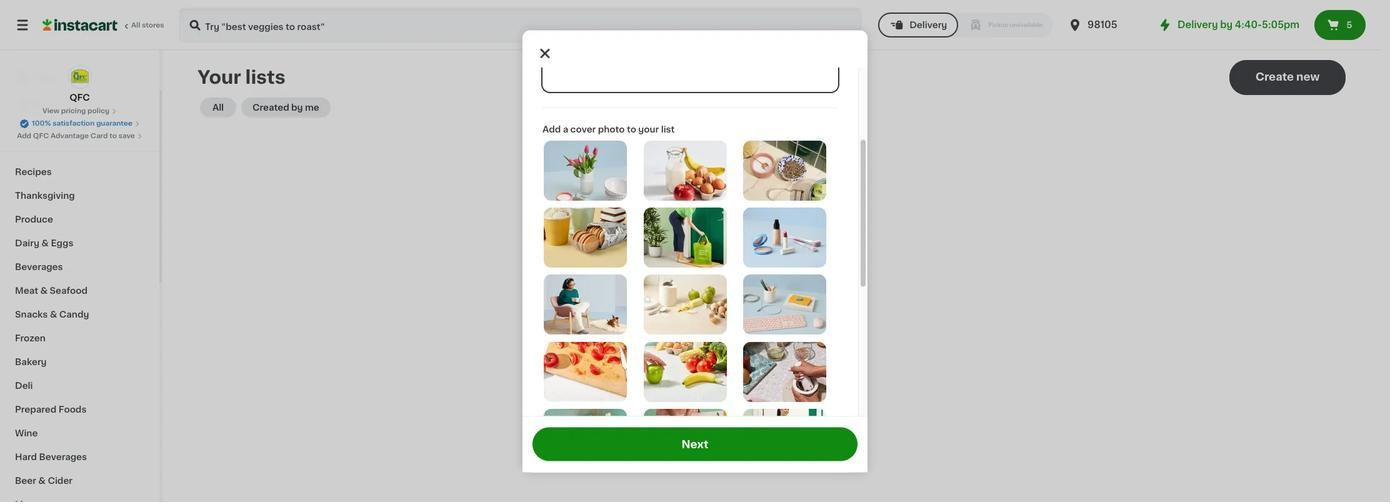 Task type: describe. For each thing, give the bounding box(es) containing it.
be
[[784, 273, 796, 282]]

5
[[1347, 21, 1353, 29]]

a bar of chocolate cut in half, a yellow pint of white ice cream, a green pint of white ice cream, an open pack of cookies, and a stack of ice cream sandwiches. image
[[544, 208, 627, 268]]

add for add qfc advantage card to save
[[17, 133, 31, 139]]

beer
[[15, 477, 36, 485]]

4:40-
[[1236, 20, 1263, 29]]

snacks & candy link
[[8, 303, 152, 326]]

lists for your
[[246, 68, 286, 86]]

buy
[[35, 98, 53, 107]]

yet
[[785, 260, 803, 270]]

policy
[[88, 108, 110, 114]]

create new
[[1256, 72, 1320, 82]]

create new button
[[1230, 60, 1347, 95]]

it
[[55, 98, 61, 107]]

a woman handing over a grocery bag to a customer through their front door. image
[[744, 409, 827, 469]]

next
[[682, 439, 709, 449]]

delivery by 4:40-5:05pm
[[1178, 20, 1300, 29]]

lists inside the no lists yet lists you create will be saved here.
[[696, 273, 717, 282]]

delivery for delivery by 4:40-5:05pm
[[1178, 20, 1219, 29]]

no
[[741, 260, 757, 270]]

by for created
[[291, 103, 303, 112]]

next button
[[533, 427, 858, 461]]

bakery link
[[8, 350, 152, 374]]

100% satisfaction guarantee
[[32, 120, 133, 127]]

lists link
[[8, 115, 152, 140]]

view pricing policy
[[42, 108, 110, 114]]

dairy & eggs
[[15, 239, 73, 248]]

create a list
[[739, 301, 805, 311]]

prepared foods
[[15, 405, 87, 414]]

create a list link
[[739, 299, 805, 313]]

beer & cider
[[15, 477, 73, 485]]

qfc logo image
[[68, 65, 92, 89]]

beverages inside the hard beverages 'link'
[[39, 453, 87, 462]]

dairy
[[15, 239, 39, 248]]

buy it again link
[[8, 90, 152, 115]]

dairy & eggs link
[[8, 231, 152, 255]]

your
[[639, 125, 659, 134]]

98105
[[1088, 20, 1118, 29]]

service type group
[[879, 13, 1053, 38]]

0 horizontal spatial lists
[[35, 123, 57, 132]]

an apple, a small pitcher of milk, a banana, and a carton of 6 eggs. image
[[644, 141, 727, 201]]

5 button
[[1315, 10, 1367, 40]]

prepared
[[15, 405, 56, 414]]

produce
[[15, 215, 53, 224]]

seafood
[[50, 286, 88, 295]]

98105 button
[[1068, 8, 1143, 43]]

to for save
[[110, 133, 117, 139]]

a woman sitting on a chair wearing headphones holding a drink in her hand with a small brown dog on the floor by her side. image
[[544, 275, 627, 335]]

again
[[63, 98, 88, 107]]

cover
[[571, 125, 596, 134]]

& for dairy
[[41, 239, 49, 248]]

add for add a cover photo to your list
[[543, 125, 561, 134]]

a small white vase of pink tulips, a stack of 3 white bowls, and a rolled napkin. image
[[544, 141, 627, 201]]

a person preparing a sandwich on a cutting board, a bunch of carrots, a sliced avocado, a jar of mayonnaise, and a plate of potato chips. image
[[644, 409, 727, 469]]

lists for no
[[760, 260, 782, 270]]

view pricing policy link
[[42, 106, 117, 116]]

produce link
[[8, 208, 152, 231]]

5:05pm
[[1263, 20, 1300, 29]]

recipes link
[[8, 160, 152, 184]]

new
[[1297, 72, 1320, 82]]

all button
[[200, 98, 236, 118]]

100%
[[32, 120, 51, 127]]

view
[[42, 108, 59, 114]]

card
[[91, 133, 108, 139]]

beverages link
[[8, 255, 152, 279]]

a person with white painted nails grinding some spices with a mortar and pestle. image
[[744, 342, 827, 402]]

create for create new
[[1256, 72, 1295, 82]]

created
[[253, 103, 289, 112]]

wine link
[[8, 422, 152, 445]]

100% satisfaction guarantee button
[[19, 116, 140, 129]]

candy
[[59, 310, 89, 319]]

a small bottle of milk, a bowl and a whisk, a carton of 6 eggs, a bunch of tomatoes on the vine, sliced cheese, a head of lettuce, and a loaf of bread. image
[[544, 409, 627, 469]]

add a cover photo to your list
[[543, 125, 675, 134]]

frozen
[[15, 334, 46, 343]]

your lists
[[198, 68, 286, 86]]



Task type: locate. For each thing, give the bounding box(es) containing it.
by left me
[[291, 103, 303, 112]]

hard beverages link
[[8, 445, 152, 469]]

add inside the list_add_items "dialog"
[[543, 125, 561, 134]]

eggs
[[51, 239, 73, 248]]

thanksgiving
[[15, 191, 75, 200]]

0 horizontal spatial add
[[17, 133, 31, 139]]

qfc up the view pricing policy link
[[70, 93, 90, 102]]

instacart logo image
[[43, 18, 118, 33]]

snacks
[[15, 310, 48, 319]]

lists up will
[[760, 260, 782, 270]]

add inside add qfc advantage card to save 'link'
[[17, 133, 31, 139]]

list inside "dialog"
[[661, 125, 675, 134]]

by
[[1221, 20, 1233, 29], [291, 103, 303, 112]]

list
[[661, 125, 675, 134], [788, 301, 805, 311]]

& for snacks
[[50, 310, 57, 319]]

wine
[[15, 429, 38, 438]]

delivery button
[[879, 13, 959, 38]]

thanksgiving link
[[8, 184, 152, 208]]

1 horizontal spatial lists
[[760, 260, 782, 270]]

all
[[131, 22, 140, 29], [213, 103, 224, 112]]

beverages inside beverages link
[[15, 263, 63, 271]]

beverages up cider
[[39, 453, 87, 462]]

deli link
[[8, 374, 152, 398]]

0 vertical spatial lists
[[246, 68, 286, 86]]

all stores link
[[43, 8, 165, 43]]

0 horizontal spatial to
[[110, 133, 117, 139]]

1 vertical spatial list
[[788, 301, 805, 311]]

1 horizontal spatial qfc
[[70, 93, 90, 102]]

save
[[119, 133, 135, 139]]

1 horizontal spatial lists
[[696, 273, 717, 282]]

hard beverages
[[15, 453, 87, 462]]

list_add_items dialog
[[523, 0, 868, 502]]

to
[[627, 125, 637, 134], [110, 133, 117, 139]]

qfc inside 'link'
[[33, 133, 49, 139]]

buy it again
[[35, 98, 88, 107]]

your
[[198, 68, 241, 86]]

add qfc advantage card to save
[[17, 133, 135, 139]]

1 vertical spatial all
[[213, 103, 224, 112]]

all left stores
[[131, 22, 140, 29]]

lists up created on the left of page
[[246, 68, 286, 86]]

all inside button
[[213, 103, 224, 112]]

a left cover at the left top
[[563, 125, 569, 134]]

a inside "dialog"
[[563, 125, 569, 134]]

& right the beer
[[38, 477, 46, 485]]

a down will
[[779, 301, 786, 311]]

hard
[[15, 453, 37, 462]]

1 horizontal spatial to
[[627, 125, 637, 134]]

delivery for delivery
[[910, 21, 948, 29]]

to down guarantee in the left top of the page
[[110, 133, 117, 139]]

a wooden cutting board and knife, and a few sliced tomatoes and two whole tomatoes. image
[[544, 342, 627, 402]]

0 vertical spatial by
[[1221, 20, 1233, 29]]

created by me button
[[241, 98, 331, 118]]

a
[[563, 125, 569, 134], [779, 301, 786, 311]]

guarantee
[[96, 120, 133, 127]]

1 vertical spatial a
[[779, 301, 786, 311]]

0 horizontal spatial create
[[739, 301, 777, 311]]

None search field
[[179, 8, 863, 43]]

create inside button
[[1256, 72, 1295, 82]]

add
[[543, 125, 561, 134], [17, 133, 31, 139]]

create down create
[[739, 301, 777, 311]]

0 vertical spatial a
[[563, 125, 569, 134]]

pricing
[[61, 108, 86, 114]]

1 horizontal spatial add
[[543, 125, 561, 134]]

1 vertical spatial beverages
[[39, 453, 87, 462]]

0 horizontal spatial by
[[291, 103, 303, 112]]

meat & seafood link
[[8, 279, 152, 303]]

lists inside the no lists yet lists you create will be saved here.
[[760, 260, 782, 270]]

you
[[719, 273, 735, 282]]

0 vertical spatial beverages
[[15, 263, 63, 271]]

create
[[1256, 72, 1295, 82], [739, 301, 777, 311]]

0 horizontal spatial list
[[661, 125, 675, 134]]

qfc down 100%
[[33, 133, 49, 139]]

1 vertical spatial lists
[[760, 260, 782, 270]]

saved
[[798, 273, 824, 282]]

delivery by 4:40-5:05pm link
[[1158, 18, 1300, 33]]

to left your
[[627, 125, 637, 134]]

1 vertical spatial qfc
[[33, 133, 49, 139]]

all for all stores
[[131, 22, 140, 29]]

all for all
[[213, 103, 224, 112]]

lists
[[246, 68, 286, 86], [760, 260, 782, 270]]

recipes
[[15, 168, 52, 176]]

here.
[[826, 273, 848, 282]]

will
[[768, 273, 782, 282]]

1 vertical spatial lists
[[696, 273, 717, 282]]

lists left you
[[696, 273, 717, 282]]

1 vertical spatial by
[[291, 103, 303, 112]]

cider
[[48, 477, 73, 485]]

meat & seafood
[[15, 286, 88, 295]]

0 vertical spatial all
[[131, 22, 140, 29]]

& for meat
[[40, 286, 48, 295]]

advantage
[[51, 133, 89, 139]]

pressed powder, foundation, lip stick, and makeup brushes. image
[[744, 208, 827, 268]]

1 horizontal spatial list
[[788, 301, 805, 311]]

meat
[[15, 286, 38, 295]]

add left cover at the left top
[[543, 125, 561, 134]]

0 vertical spatial qfc
[[70, 93, 90, 102]]

0 horizontal spatial all
[[131, 22, 140, 29]]

a bulb of garlic, a bowl of salt, a bowl of pepper, a bowl of cut celery. image
[[744, 141, 827, 201]]

bakery
[[15, 358, 47, 366]]

create
[[738, 273, 766, 282]]

add qfc advantage card to save link
[[17, 131, 142, 141]]

1 horizontal spatial a
[[779, 301, 786, 311]]

an shopper setting a bag of groceries down at someone's door. image
[[644, 208, 727, 268]]

a jar of flour, a stick of sliced butter, 3 granny smith apples, a carton of 7 eggs. image
[[644, 275, 727, 335]]

0 horizontal spatial lists
[[246, 68, 286, 86]]

me
[[305, 103, 319, 112]]

foods
[[59, 405, 87, 414]]

1 horizontal spatial create
[[1256, 72, 1295, 82]]

&
[[41, 239, 49, 248], [40, 286, 48, 295], [50, 310, 57, 319], [38, 477, 46, 485]]

shop
[[35, 73, 58, 82]]

1 horizontal spatial delivery
[[1178, 20, 1219, 29]]

all down your
[[213, 103, 224, 112]]

no lists yet lists you create will be saved here.
[[696, 260, 848, 282]]

all stores
[[131, 22, 164, 29]]

list right your
[[661, 125, 675, 134]]

snacks & candy
[[15, 310, 89, 319]]

add up recipes
[[17, 133, 31, 139]]

to inside 'link'
[[110, 133, 117, 139]]

by for delivery
[[1221, 20, 1233, 29]]

prepared foods link
[[8, 398, 152, 422]]

& for beer
[[38, 477, 46, 485]]

0 horizontal spatial qfc
[[33, 133, 49, 139]]

created by me
[[253, 103, 319, 112]]

0 vertical spatial lists
[[35, 123, 57, 132]]

to inside the list_add_items "dialog"
[[627, 125, 637, 134]]

photo
[[598, 125, 625, 134]]

frozen link
[[8, 326, 152, 350]]

0 vertical spatial list
[[661, 125, 675, 134]]

delivery inside button
[[910, 21, 948, 29]]

1 vertical spatial create
[[739, 301, 777, 311]]

beverages down the dairy & eggs
[[15, 263, 63, 271]]

qfc link
[[68, 65, 92, 104]]

to for your
[[627, 125, 637, 134]]

create for create a list
[[739, 301, 777, 311]]

by left 4:40-
[[1221, 20, 1233, 29]]

create left new
[[1256, 72, 1295, 82]]

shop link
[[8, 65, 152, 90]]

deli
[[15, 382, 33, 390]]

lists down view
[[35, 123, 57, 132]]

stores
[[142, 22, 164, 29]]

a keyboard, mouse, notebook, cup of pencils, wire cable. image
[[744, 275, 827, 335]]

a person touching an apple, a banana, a bunch of tomatoes, and an assortment of other vegetables on a counter. image
[[644, 342, 727, 402]]

a for create
[[779, 301, 786, 311]]

& left eggs
[[41, 239, 49, 248]]

beverages
[[15, 263, 63, 271], [39, 453, 87, 462]]

satisfaction
[[53, 120, 95, 127]]

by inside button
[[291, 103, 303, 112]]

1 horizontal spatial all
[[213, 103, 224, 112]]

& right meat
[[40, 286, 48, 295]]

list down be
[[788, 301, 805, 311]]

a for add
[[563, 125, 569, 134]]

& left candy
[[50, 310, 57, 319]]

0 vertical spatial create
[[1256, 72, 1295, 82]]

0 horizontal spatial delivery
[[910, 21, 948, 29]]

qfc
[[70, 93, 90, 102], [33, 133, 49, 139]]

beer & cider link
[[8, 469, 152, 493]]

0 horizontal spatial a
[[563, 125, 569, 134]]

1 horizontal spatial by
[[1221, 20, 1233, 29]]



Task type: vqa. For each thing, say whether or not it's contained in the screenshot.
& associated with Snacks
yes



